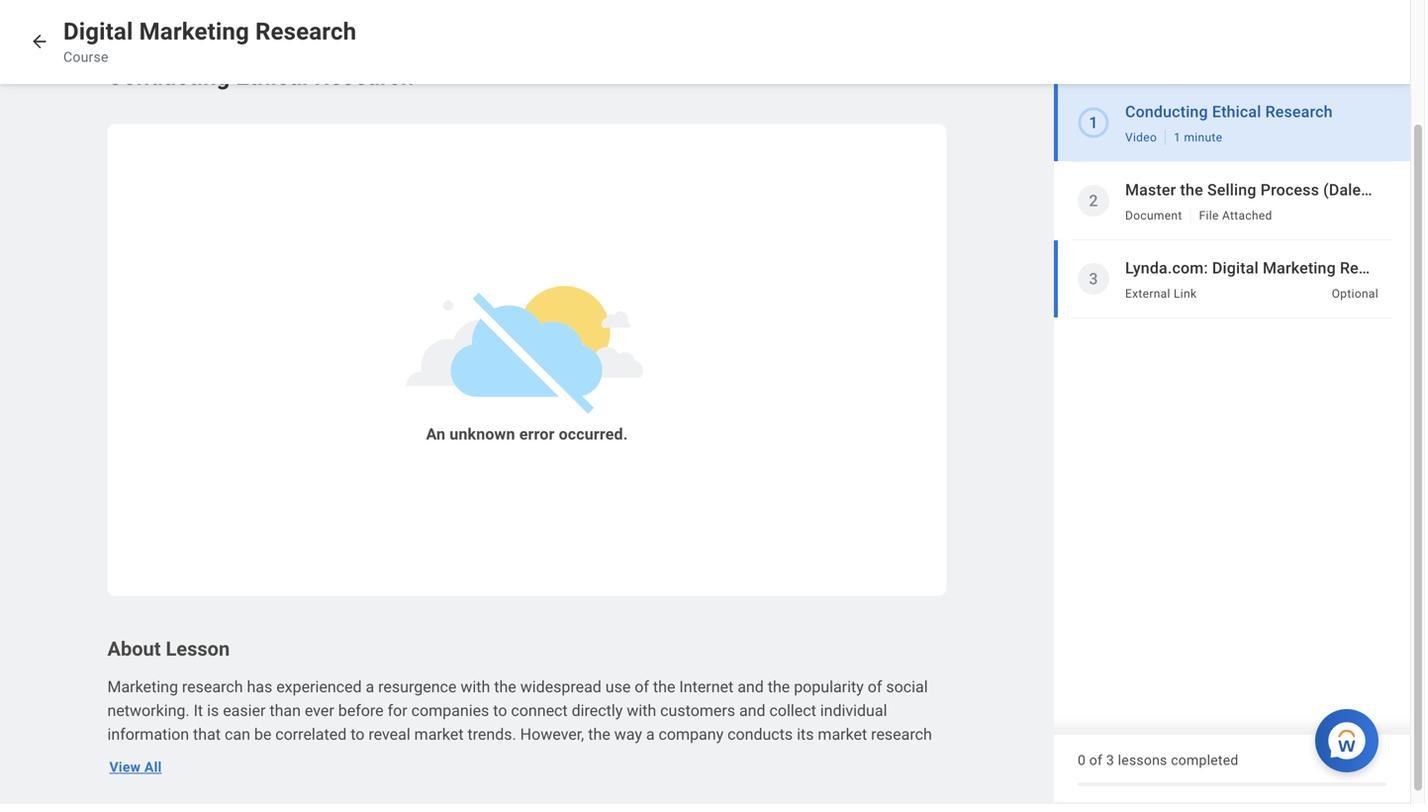 Task type: locate. For each thing, give the bounding box(es) containing it.
data down conduct
[[712, 773, 744, 792]]

lesson
[[166, 638, 230, 661]]

with up companies
[[461, 678, 490, 697]]

1 vertical spatial digital
[[1213, 259, 1259, 278]]

2 vertical spatial and
[[617, 773, 643, 792]]

master the selling process (dale carnegie
[[1126, 181, 1426, 199]]

used.
[[861, 773, 899, 792]]

1 horizontal spatial data
[[712, 773, 744, 792]]

marketing inside "marketing research has experienced a resurgence with the widespread use of the internet and the popularity of social networking. it is easier than ever before for companies to connect directly with customers and collect individual information that can be correlated to reveal market trends. however, the way a company conducts its market research these days can have serious ethical repercussions. this lesson will cover how to conduct ethical research. you'll learn how to define your research questions, what type of data you can collect and how that data can ethically be used."
[[107, 678, 178, 697]]

1 minute
[[1174, 131, 1223, 145]]

1 vertical spatial that
[[681, 773, 709, 792]]

collect up its
[[770, 702, 817, 721]]

however,
[[520, 726, 584, 744]]

completed
[[1171, 753, 1239, 769]]

type
[[420, 773, 450, 792]]

resurgence
[[378, 678, 457, 697]]

can up define
[[187, 749, 213, 768]]

that
[[193, 726, 221, 744], [681, 773, 709, 792]]

1 for 1 minute
[[1174, 131, 1181, 145]]

than
[[270, 702, 301, 721]]

it
[[194, 702, 203, 721]]

how down the these
[[107, 773, 137, 792]]

digital up course
[[63, 17, 133, 46]]

of inside lesson navigation element
[[1090, 753, 1103, 769]]

all
[[144, 760, 162, 776]]

serious
[[254, 749, 306, 768]]

be up serious
[[254, 726, 272, 744]]

research up is in the left of the page
[[182, 678, 243, 697]]

digital
[[63, 17, 133, 46], [1213, 259, 1259, 278]]

a right way
[[646, 726, 655, 744]]

0 vertical spatial ethical
[[236, 62, 308, 91]]

1 horizontal spatial digital
[[1213, 259, 1259, 278]]

that down is in the left of the page
[[193, 726, 221, 744]]

optional
[[1332, 287, 1379, 301]]

with
[[461, 678, 490, 697], [627, 702, 657, 721]]

0 horizontal spatial be
[[254, 726, 272, 744]]

3
[[1089, 270, 1098, 289], [1107, 753, 1115, 769]]

this
[[467, 749, 497, 768]]

digital down file attached
[[1213, 259, 1259, 278]]

the left popularity
[[768, 678, 790, 697]]

the
[[1181, 181, 1204, 199], [494, 678, 517, 697], [653, 678, 676, 697], [768, 678, 790, 697], [588, 726, 611, 744]]

1 horizontal spatial ethical
[[1213, 102, 1262, 121]]

1 horizontal spatial conducting
[[1126, 102, 1208, 121]]

what
[[382, 773, 416, 792]]

be
[[254, 726, 272, 744], [839, 773, 857, 792]]

research
[[255, 17, 357, 46], [314, 62, 414, 91], [1266, 102, 1333, 121], [1340, 259, 1408, 278]]

selling
[[1208, 181, 1257, 199]]

0 horizontal spatial conducting ethical research
[[107, 62, 414, 91]]

1 vertical spatial and
[[739, 702, 766, 721]]

1 vertical spatial conducting
[[1126, 102, 1208, 121]]

0 horizontal spatial 1
[[1089, 113, 1098, 132]]

and
[[738, 678, 764, 697], [739, 702, 766, 721], [617, 773, 643, 792]]

marketing
[[139, 17, 249, 46], [1263, 259, 1336, 278], [107, 678, 178, 697]]

minute
[[1184, 131, 1223, 145]]

1 horizontal spatial a
[[646, 726, 655, 744]]

0 horizontal spatial ethical
[[236, 62, 308, 91]]

file attached
[[1199, 209, 1273, 223]]

0
[[1078, 753, 1086, 769]]

conduct
[[673, 749, 730, 768]]

1 horizontal spatial be
[[839, 773, 857, 792]]

trends.
[[468, 726, 516, 744]]

that down conduct
[[681, 773, 709, 792]]

conducting ethical research
[[107, 62, 414, 91], [1126, 102, 1333, 121]]

conducting inside list
[[1126, 102, 1208, 121]]

2 vertical spatial research
[[241, 773, 302, 792]]

0 vertical spatial research
[[182, 678, 243, 697]]

0 vertical spatial collect
[[770, 702, 817, 721]]

reveal
[[369, 726, 411, 744]]

research up 'learn'
[[871, 726, 932, 744]]

marketing research has experienced a resurgence with the widespread use of the internet and the popularity of social networking. it is easier than ever before for companies to connect directly with customers and collect individual information that can be correlated to reveal market trends. however, the way a company conducts its market research these days can have serious ethical repercussions. this lesson will cover how to conduct ethical research. you'll learn how to define your research questions, what type of data you can collect and how that data can ethically be used.
[[107, 678, 932, 792]]

can left ethically at the bottom
[[748, 773, 773, 792]]

data down this
[[472, 773, 504, 792]]

3 left external
[[1089, 270, 1098, 289]]

social
[[886, 678, 928, 697]]

0 horizontal spatial conducting
[[107, 62, 230, 91]]

external link
[[1126, 287, 1197, 301]]

popularity
[[794, 678, 864, 697]]

0 horizontal spatial with
[[461, 678, 490, 697]]

the up cover
[[588, 726, 611, 744]]

1 horizontal spatial 3
[[1107, 753, 1115, 769]]

3 right 0
[[1107, 753, 1115, 769]]

research
[[182, 678, 243, 697], [871, 726, 932, 744], [241, 773, 302, 792]]

1 horizontal spatial 1
[[1174, 131, 1181, 145]]

of right use
[[635, 678, 649, 697]]

1 horizontal spatial conducting ethical research
[[1126, 102, 1333, 121]]

ethical
[[236, 62, 308, 91], [1213, 102, 1262, 121]]

0 of 3 lessons completed
[[1078, 753, 1239, 769]]

1 ethical from the left
[[309, 749, 356, 768]]

the up file
[[1181, 181, 1204, 199]]

be left used.
[[839, 773, 857, 792]]

2 ethical from the left
[[734, 749, 781, 768]]

file
[[1199, 209, 1219, 223]]

days
[[150, 749, 183, 768]]

can down will
[[537, 773, 562, 792]]

0 horizontal spatial market
[[414, 726, 464, 744]]

external
[[1126, 287, 1171, 301]]

a
[[366, 678, 374, 697], [646, 726, 655, 744]]

0 vertical spatial 3
[[1089, 270, 1098, 289]]

ethical down conducts
[[734, 749, 781, 768]]

1 left minute
[[1174, 131, 1181, 145]]

1 vertical spatial collect
[[566, 773, 613, 792]]

of right type
[[454, 773, 468, 792]]

0 vertical spatial a
[[366, 678, 374, 697]]

1 horizontal spatial market
[[818, 726, 867, 744]]

ethical inside list
[[1213, 102, 1262, 121]]

customers
[[660, 702, 736, 721]]

market down companies
[[414, 726, 464, 744]]

1 horizontal spatial ethical
[[734, 749, 781, 768]]

market
[[414, 726, 464, 744], [818, 726, 867, 744]]

process
[[1261, 181, 1320, 199]]

data
[[472, 773, 504, 792], [712, 773, 744, 792]]

0 horizontal spatial 3
[[1089, 270, 1098, 289]]

conducting
[[107, 62, 230, 91], [1126, 102, 1208, 121]]

of
[[635, 678, 649, 697], [868, 678, 882, 697], [1090, 753, 1103, 769], [454, 773, 468, 792]]

0 horizontal spatial data
[[472, 773, 504, 792]]

1
[[1089, 113, 1098, 132], [1174, 131, 1181, 145]]

to
[[493, 702, 507, 721], [351, 726, 365, 744], [655, 749, 669, 768], [141, 773, 155, 792]]

arrow left image
[[30, 32, 49, 51]]

a up before
[[366, 678, 374, 697]]

0 horizontal spatial that
[[193, 726, 221, 744]]

0 vertical spatial conducting
[[107, 62, 230, 91]]

0 horizontal spatial ethical
[[309, 749, 356, 768]]

with up way
[[627, 702, 657, 721]]

ethical
[[309, 749, 356, 768], [734, 749, 781, 768]]

list containing conducting ethical research
[[1054, 84, 1426, 319]]

0 vertical spatial with
[[461, 678, 490, 697]]

error
[[519, 425, 555, 444]]

can
[[225, 726, 250, 744], [187, 749, 213, 768], [537, 773, 562, 792], [748, 773, 773, 792]]

market down individual
[[818, 726, 867, 744]]

how
[[621, 749, 651, 768], [107, 773, 137, 792], [647, 773, 677, 792]]

and down cover
[[617, 773, 643, 792]]

to down before
[[351, 726, 365, 744]]

link
[[1174, 287, 1197, 301]]

1 horizontal spatial with
[[627, 702, 657, 721]]

1 vertical spatial conducting ethical research
[[1126, 102, 1333, 121]]

1 data from the left
[[472, 773, 504, 792]]

1 market from the left
[[414, 726, 464, 744]]

0 vertical spatial marketing
[[139, 17, 249, 46]]

collect
[[770, 702, 817, 721], [566, 773, 613, 792]]

of right 0
[[1090, 753, 1103, 769]]

1 vertical spatial ethical
[[1213, 102, 1262, 121]]

course
[[63, 49, 109, 65]]

experienced
[[276, 678, 362, 697]]

view all button
[[109, 752, 162, 784]]

ethically
[[777, 773, 836, 792]]

1 vertical spatial be
[[839, 773, 857, 792]]

ethical up questions, at the bottom left
[[309, 749, 356, 768]]

and right internet
[[738, 678, 764, 697]]

collect down cover
[[566, 773, 613, 792]]

0 vertical spatial digital
[[63, 17, 133, 46]]

list
[[1054, 84, 1426, 319]]

2
[[1089, 192, 1098, 210]]

0 horizontal spatial digital
[[63, 17, 133, 46]]

1 left video
[[1089, 113, 1098, 132]]

1 vertical spatial marketing
[[1263, 259, 1336, 278]]

research down serious
[[241, 773, 302, 792]]

for
[[388, 702, 408, 721]]

2 vertical spatial marketing
[[107, 678, 178, 697]]

and up conducts
[[739, 702, 766, 721]]



Task type: vqa. For each thing, say whether or not it's contained in the screenshot.
Individual
yes



Task type: describe. For each thing, give the bounding box(es) containing it.
is
[[207, 702, 219, 721]]

you'll
[[854, 749, 892, 768]]

cover
[[579, 749, 618, 768]]

1 horizontal spatial that
[[681, 773, 709, 792]]

learn
[[896, 749, 931, 768]]

the up connect
[[494, 678, 517, 697]]

digital inside list
[[1213, 259, 1259, 278]]

about lesson
[[107, 638, 230, 661]]

0 vertical spatial be
[[254, 726, 272, 744]]

marketing inside list
[[1263, 259, 1336, 278]]

(dale
[[1324, 181, 1361, 199]]

its
[[797, 726, 814, 744]]

company
[[659, 726, 724, 744]]

correlated
[[275, 726, 347, 744]]

an
[[426, 425, 446, 444]]

lynda.com: digital marketing research
[[1126, 259, 1408, 278]]

internet
[[680, 678, 734, 697]]

unknown
[[450, 425, 515, 444]]

have
[[217, 749, 250, 768]]

master
[[1126, 181, 1176, 199]]

use
[[606, 678, 631, 697]]

the up 'customers' in the bottom of the page
[[653, 678, 676, 697]]

the inside lesson navigation element
[[1181, 181, 1204, 199]]

about
[[107, 638, 161, 661]]

will
[[552, 749, 575, 768]]

an unknown error occurred.
[[426, 425, 628, 444]]

1 for 1
[[1089, 113, 1098, 132]]

2 market from the left
[[818, 726, 867, 744]]

of up individual
[[868, 678, 882, 697]]

digital marketing research course
[[63, 17, 357, 65]]

0 vertical spatial that
[[193, 726, 221, 744]]

lesson navigation element
[[1054, 84, 1426, 803]]

0 vertical spatial and
[[738, 678, 764, 697]]

ever
[[305, 702, 334, 721]]

attached
[[1223, 209, 1273, 223]]

lessons
[[1118, 753, 1168, 769]]

marketing inside the digital marketing research course
[[139, 17, 249, 46]]

define
[[159, 773, 202, 792]]

digital inside the digital marketing research course
[[63, 17, 133, 46]]

1 vertical spatial research
[[871, 726, 932, 744]]

lynda.com:
[[1126, 259, 1209, 278]]

how down way
[[621, 749, 651, 768]]

video
[[1126, 131, 1157, 145]]

easier
[[223, 702, 266, 721]]

1 vertical spatial 3
[[1107, 753, 1115, 769]]

view
[[109, 760, 141, 776]]

lesson
[[501, 749, 548, 768]]

can up have on the bottom of page
[[225, 726, 250, 744]]

1 vertical spatial with
[[627, 702, 657, 721]]

individual
[[820, 702, 887, 721]]

research inside the digital marketing research course
[[255, 17, 357, 46]]

1 vertical spatial a
[[646, 726, 655, 744]]

questions,
[[305, 773, 378, 792]]

view all
[[109, 760, 162, 776]]

2 data from the left
[[712, 773, 744, 792]]

0 horizontal spatial collect
[[566, 773, 613, 792]]

you
[[508, 773, 533, 792]]

document
[[1126, 209, 1183, 223]]

directly
[[572, 702, 623, 721]]

your
[[206, 773, 237, 792]]

occurred.
[[559, 425, 628, 444]]

carnegie
[[1366, 181, 1426, 199]]

0 vertical spatial conducting ethical research
[[107, 62, 414, 91]]

way
[[615, 726, 642, 744]]

to right view
[[141, 773, 155, 792]]

research.
[[785, 749, 850, 768]]

to up the trends. in the bottom left of the page
[[493, 702, 507, 721]]

conducts
[[728, 726, 793, 744]]

has
[[247, 678, 272, 697]]

0 horizontal spatial a
[[366, 678, 374, 697]]

information
[[107, 726, 189, 744]]

companies
[[411, 702, 489, 721]]

networking.
[[107, 702, 190, 721]]

1 horizontal spatial collect
[[770, 702, 817, 721]]

conducting ethical research inside list
[[1126, 102, 1333, 121]]

connect
[[511, 702, 568, 721]]

how down conduct
[[647, 773, 677, 792]]

these
[[107, 749, 146, 768]]

to down company
[[655, 749, 669, 768]]

widespread
[[520, 678, 602, 697]]

repercussions.
[[360, 749, 464, 768]]

before
[[338, 702, 384, 721]]



